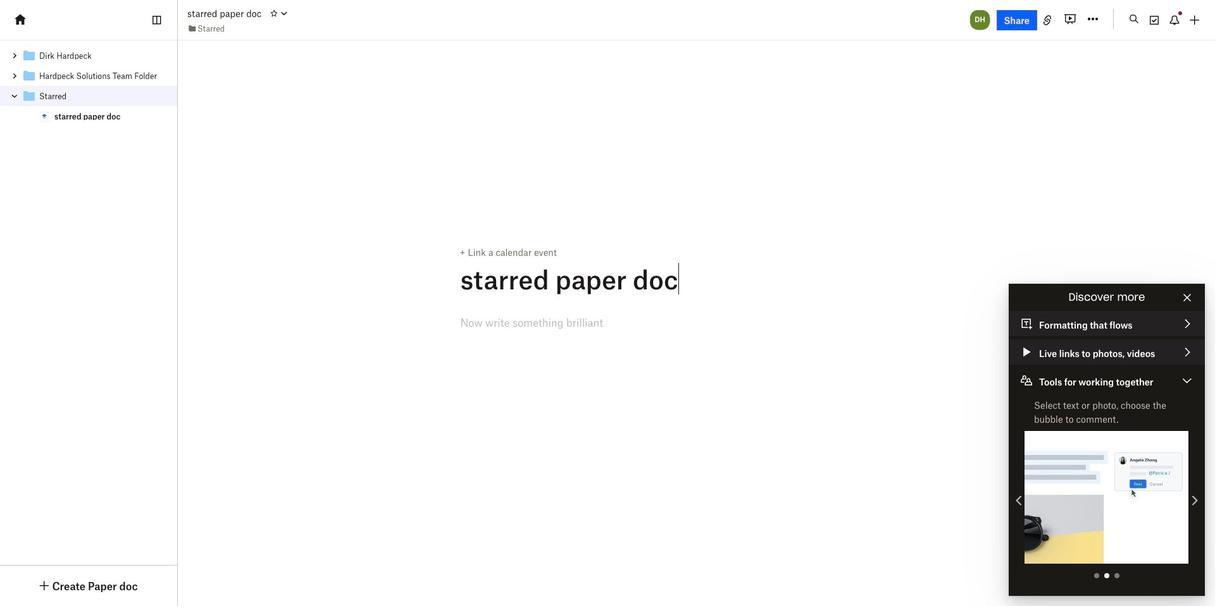 Task type: describe. For each thing, give the bounding box(es) containing it.
previous image
[[1013, 495, 1025, 507]]

overlay image
[[1013, 495, 1025, 507]]

close folder image
[[10, 92, 19, 101]]

1 vertical spatial template content image
[[37, 109, 52, 124]]

template content image for close folder icon
[[22, 89, 37, 104]]

/ contents list
[[0, 46, 177, 127]]



Task type: locate. For each thing, give the bounding box(es) containing it.
template content image for expand folder image
[[22, 68, 37, 84]]

1 vertical spatial template content image
[[22, 89, 37, 104]]

template content image right expand folder image
[[22, 68, 37, 84]]

template content image
[[22, 68, 37, 84], [22, 89, 37, 104]]

1 template content image from the top
[[22, 68, 37, 84]]

2 template content image from the top
[[22, 89, 37, 104]]

next carousel card image
[[1189, 495, 1201, 507]]

template content image right close folder icon
[[22, 89, 37, 104]]

expand folder image
[[10, 72, 19, 80]]

0 vertical spatial template content image
[[22, 48, 37, 63]]

0 vertical spatial template content image
[[22, 68, 37, 84]]

list item
[[0, 86, 177, 127]]

template content image
[[22, 48, 37, 63], [37, 109, 52, 124]]

expand folder image
[[10, 51, 19, 60]]



Task type: vqa. For each thing, say whether or not it's contained in the screenshot.
third template content icon from the bottom of the / contents list
yes



